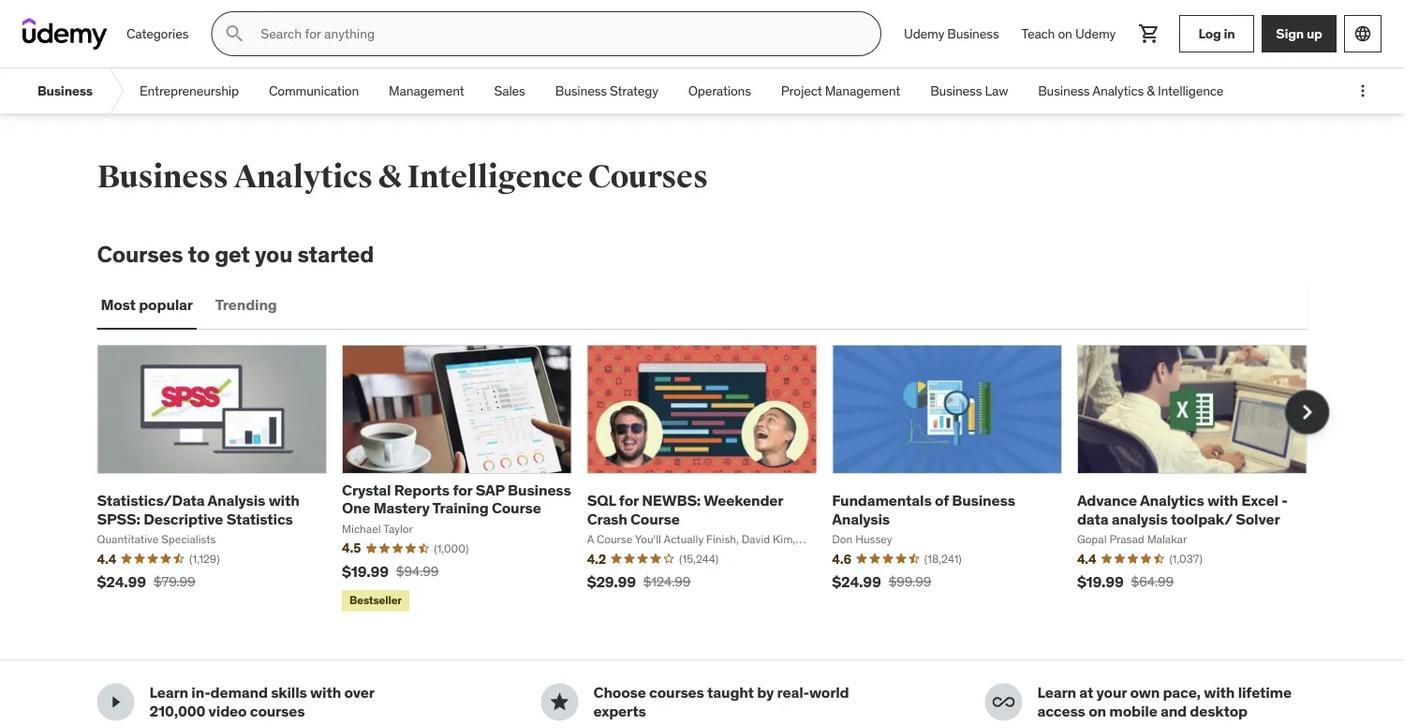 Task type: describe. For each thing, give the bounding box(es) containing it.
& for business analytics & intelligence courses
[[378, 157, 402, 196]]

to
[[188, 240, 210, 268]]

lifetime
[[1239, 683, 1292, 703]]

entrepreneurship
[[140, 82, 239, 99]]

management inside "management" 'link'
[[389, 82, 464, 99]]

log
[[1199, 25, 1222, 42]]

udemy business
[[904, 25, 1000, 42]]

started
[[298, 240, 374, 268]]

management link
[[374, 68, 479, 113]]

analytics for business analytics & intelligence courses
[[234, 157, 373, 196]]

teach on udemy
[[1022, 25, 1116, 42]]

mobile
[[1110, 701, 1158, 721]]

0 vertical spatial on
[[1058, 25, 1073, 42]]

categories
[[127, 25, 189, 42]]

desktop
[[1191, 701, 1248, 721]]

arrow pointing to subcategory menu links image
[[108, 68, 125, 113]]

descriptive
[[144, 509, 223, 528]]

learn at your own pace, with lifetime access on mobile and desktop
[[1038, 683, 1292, 721]]

with inside learn at your own pace, with lifetime access on mobile and desktop
[[1205, 683, 1235, 703]]

communication
[[269, 82, 359, 99]]

statistics/data analysis with spss: descriptive statistics link
[[97, 491, 300, 528]]

get
[[215, 240, 250, 268]]

crystal reports for sap business one mastery training course
[[342, 481, 571, 518]]

trending button
[[212, 283, 281, 328]]

medium image for learn at your own pace, with lifetime access on mobile and desktop
[[993, 691, 1015, 713]]

project
[[781, 82, 822, 99]]

with inside "advance analytics with excel - data analysis toolpak/ solver"
[[1208, 491, 1239, 510]]

business law
[[931, 82, 1009, 99]]

analytics for business analytics & intelligence
[[1093, 82, 1144, 99]]

business inside crystal reports for sap business one mastery training course
[[508, 481, 571, 500]]

sales
[[494, 82, 525, 99]]

intelligence for business analytics & intelligence courses
[[407, 157, 583, 196]]

business down teach on udemy link
[[1039, 82, 1090, 99]]

data
[[1078, 509, 1109, 528]]

-
[[1282, 491, 1288, 510]]

business strategy link
[[540, 68, 674, 113]]

at
[[1080, 683, 1094, 703]]

popular
[[139, 295, 193, 315]]

advance analytics with excel - data analysis toolpak/ solver link
[[1078, 491, 1288, 528]]

categories button
[[115, 11, 200, 56]]

business analytics & intelligence courses
[[97, 157, 708, 196]]

0 vertical spatial courses
[[588, 157, 708, 196]]

operations
[[689, 82, 751, 99]]

courses inside choose courses taught by real-world experts
[[649, 683, 704, 703]]

statistics/data
[[97, 491, 205, 510]]

business link
[[22, 68, 108, 113]]

management inside project management link
[[825, 82, 901, 99]]

one
[[342, 499, 371, 518]]

with inside statistics/data analysis with spss: descriptive statistics
[[269, 491, 300, 510]]

business up business law
[[948, 25, 1000, 42]]

analysis inside statistics/data analysis with spss: descriptive statistics
[[208, 491, 265, 510]]

analysis inside fundamentals of business analysis
[[832, 509, 890, 528]]

trending
[[215, 295, 277, 315]]

1 udemy from the left
[[904, 25, 945, 42]]

more subcategory menu links image
[[1354, 82, 1373, 100]]

over
[[344, 683, 374, 703]]

medium image for choose courses taught by real-world experts
[[549, 691, 571, 713]]

Search for anything text field
[[257, 18, 859, 50]]

business up the 'to'
[[97, 157, 228, 196]]

advance analytics with excel - data analysis toolpak/ solver
[[1078, 491, 1288, 528]]

next image
[[1293, 397, 1323, 427]]

carousel element
[[97, 345, 1330, 615]]

demand
[[210, 683, 268, 703]]

log in link
[[1180, 15, 1255, 52]]

sign up
[[1277, 25, 1323, 42]]

business analytics & intelligence link
[[1024, 68, 1239, 113]]

sap
[[476, 481, 505, 500]]

sales link
[[479, 68, 540, 113]]

solver
[[1236, 509, 1281, 528]]

crystal
[[342, 481, 391, 500]]

business inside "link"
[[37, 82, 93, 99]]

with inside the learn in-demand skills with over 210,000 video courses
[[310, 683, 341, 703]]

video
[[209, 701, 247, 721]]

crash
[[587, 509, 628, 528]]

business law link
[[916, 68, 1024, 113]]

fundamentals of business analysis
[[832, 491, 1016, 528]]

statistics
[[226, 509, 293, 528]]

learn for learn in-demand skills with over 210,000 video courses
[[149, 683, 188, 703]]

project management link
[[766, 68, 916, 113]]

log in
[[1199, 25, 1236, 42]]

medium image for learn in-demand skills with over 210,000 video courses
[[104, 691, 127, 713]]

0 horizontal spatial courses
[[97, 240, 183, 268]]

udemy business link
[[893, 11, 1011, 56]]

mastery
[[374, 499, 430, 518]]



Task type: vqa. For each thing, say whether or not it's contained in the screenshot.
Fundamentals of Business Analysis
yes



Task type: locate. For each thing, give the bounding box(es) containing it.
1 horizontal spatial medium image
[[549, 691, 571, 713]]

2 management from the left
[[825, 82, 901, 99]]

1 horizontal spatial course
[[631, 509, 680, 528]]

strategy
[[610, 82, 659, 99]]

0 horizontal spatial management
[[389, 82, 464, 99]]

with left the excel
[[1208, 491, 1239, 510]]

medium image left '210,000'
[[104, 691, 127, 713]]

learn inside the learn in-demand skills with over 210,000 video courses
[[149, 683, 188, 703]]

choose courses taught by real-world experts
[[594, 683, 850, 721]]

spss:
[[97, 509, 140, 528]]

learn in-demand skills with over 210,000 video courses
[[149, 683, 374, 721]]

0 vertical spatial intelligence
[[1158, 82, 1224, 99]]

1 horizontal spatial on
[[1089, 701, 1107, 721]]

analysis
[[1112, 509, 1168, 528]]

analytics right advance
[[1141, 491, 1205, 510]]

0 horizontal spatial learn
[[149, 683, 188, 703]]

course
[[492, 499, 541, 518], [631, 509, 680, 528]]

business right "of"
[[952, 491, 1016, 510]]

fundamentals of business analysis link
[[832, 491, 1016, 528]]

analytics down shopping cart with 0 items icon
[[1093, 82, 1144, 99]]

toolpak/
[[1171, 509, 1233, 528]]

course right training at the bottom of page
[[492, 499, 541, 518]]

analysis right statistics/data
[[208, 491, 265, 510]]

0 horizontal spatial udemy
[[904, 25, 945, 42]]

1 horizontal spatial management
[[825, 82, 901, 99]]

teach on udemy link
[[1011, 11, 1127, 56]]

& down shopping cart with 0 items icon
[[1147, 82, 1155, 99]]

intelligence for business analytics & intelligence
[[1158, 82, 1224, 99]]

courses up most popular
[[97, 240, 183, 268]]

with right pace,
[[1205, 683, 1235, 703]]

courses
[[588, 157, 708, 196], [97, 240, 183, 268]]

statistics/data analysis with spss: descriptive statistics
[[97, 491, 300, 528]]

with left over
[[310, 683, 341, 703]]

&
[[1147, 82, 1155, 99], [378, 157, 402, 196]]

real-
[[777, 683, 810, 703]]

2 learn from the left
[[1038, 683, 1077, 703]]

1 horizontal spatial &
[[1147, 82, 1155, 99]]

on right teach
[[1058, 25, 1073, 42]]

most
[[101, 295, 136, 315]]

3 medium image from the left
[[993, 691, 1015, 713]]

1 horizontal spatial learn
[[1038, 683, 1077, 703]]

own
[[1131, 683, 1160, 703]]

for right sql
[[619, 491, 639, 510]]

1 medium image from the left
[[104, 691, 127, 713]]

0 vertical spatial &
[[1147, 82, 1155, 99]]

2 vertical spatial analytics
[[1141, 491, 1205, 510]]

1 management from the left
[[389, 82, 464, 99]]

teach
[[1022, 25, 1056, 42]]

with left one
[[269, 491, 300, 510]]

management right project
[[825, 82, 901, 99]]

0 horizontal spatial analysis
[[208, 491, 265, 510]]

sql for newbs: weekender crash course link
[[587, 491, 783, 528]]

1 horizontal spatial for
[[619, 491, 639, 510]]

business right sap
[[508, 481, 571, 500]]

0 horizontal spatial on
[[1058, 25, 1073, 42]]

2 horizontal spatial medium image
[[993, 691, 1015, 713]]

reports
[[394, 481, 450, 500]]

analysis left "of"
[[832, 509, 890, 528]]

1 horizontal spatial intelligence
[[1158, 82, 1224, 99]]

1 horizontal spatial analysis
[[832, 509, 890, 528]]

on left mobile
[[1089, 701, 1107, 721]]

210,000
[[149, 701, 205, 721]]

analytics up you
[[234, 157, 373, 196]]

your
[[1097, 683, 1127, 703]]

intelligence down log
[[1158, 82, 1224, 99]]

operations link
[[674, 68, 766, 113]]

excel
[[1242, 491, 1279, 510]]

newbs:
[[642, 491, 701, 510]]

2 medium image from the left
[[549, 691, 571, 713]]

2 udemy from the left
[[1076, 25, 1116, 42]]

for
[[453, 481, 473, 500], [619, 491, 639, 510]]

sql for newbs: weekender crash course
[[587, 491, 783, 528]]

0 horizontal spatial for
[[453, 481, 473, 500]]

on inside learn at your own pace, with lifetime access on mobile and desktop
[[1089, 701, 1107, 721]]

for inside sql for newbs: weekender crash course
[[619, 491, 639, 510]]

1 vertical spatial intelligence
[[407, 157, 583, 196]]

entrepreneurship link
[[125, 68, 254, 113]]

skills
[[271, 683, 307, 703]]

course inside sql for newbs: weekender crash course
[[631, 509, 680, 528]]

learn
[[149, 683, 188, 703], [1038, 683, 1077, 703]]

business analytics & intelligence
[[1039, 82, 1224, 99]]

1 horizontal spatial courses
[[649, 683, 704, 703]]

& down "management" 'link'
[[378, 157, 402, 196]]

project management
[[781, 82, 901, 99]]

weekender
[[704, 491, 783, 510]]

in-
[[192, 683, 210, 703]]

1 horizontal spatial udemy
[[1076, 25, 1116, 42]]

course right crash
[[631, 509, 680, 528]]

sign
[[1277, 25, 1305, 42]]

business left "strategy"
[[555, 82, 607, 99]]

up
[[1307, 25, 1323, 42]]

0 horizontal spatial intelligence
[[407, 157, 583, 196]]

you
[[255, 240, 293, 268]]

training
[[433, 499, 489, 518]]

taught
[[708, 683, 754, 703]]

0 horizontal spatial courses
[[250, 701, 305, 721]]

choose
[[594, 683, 646, 703]]

communication link
[[254, 68, 374, 113]]

course inside crystal reports for sap business one mastery training course
[[492, 499, 541, 518]]

intelligence down "sales" link
[[407, 157, 583, 196]]

learn left in-
[[149, 683, 188, 703]]

for inside crystal reports for sap business one mastery training course
[[453, 481, 473, 500]]

courses to get you started
[[97, 240, 374, 268]]

udemy up business law
[[904, 25, 945, 42]]

with
[[269, 491, 300, 510], [1208, 491, 1239, 510], [310, 683, 341, 703], [1205, 683, 1235, 703]]

pace,
[[1163, 683, 1201, 703]]

choose a language image
[[1354, 24, 1373, 43]]

1 horizontal spatial courses
[[588, 157, 708, 196]]

business left arrow pointing to subcategory menu links image
[[37, 82, 93, 99]]

shopping cart with 0 items image
[[1139, 22, 1161, 45]]

udemy left shopping cart with 0 items icon
[[1076, 25, 1116, 42]]

business left the law
[[931, 82, 982, 99]]

courses left taught
[[649, 683, 704, 703]]

1 learn from the left
[[149, 683, 188, 703]]

and
[[1161, 701, 1187, 721]]

courses
[[649, 683, 704, 703], [250, 701, 305, 721]]

by
[[757, 683, 774, 703]]

for left sap
[[453, 481, 473, 500]]

analytics inside "advance analytics with excel - data analysis toolpak/ solver"
[[1141, 491, 1205, 510]]

0 vertical spatial analytics
[[1093, 82, 1144, 99]]

access
[[1038, 701, 1086, 721]]

in
[[1224, 25, 1236, 42]]

udemy
[[904, 25, 945, 42], [1076, 25, 1116, 42]]

0 horizontal spatial course
[[492, 499, 541, 518]]

experts
[[594, 701, 646, 721]]

business inside fundamentals of business analysis
[[952, 491, 1016, 510]]

1 vertical spatial courses
[[97, 240, 183, 268]]

on
[[1058, 25, 1073, 42], [1089, 701, 1107, 721]]

of
[[935, 491, 949, 510]]

world
[[810, 683, 850, 703]]

learn for learn at your own pace, with lifetime access on mobile and desktop
[[1038, 683, 1077, 703]]

crystal reports for sap business one mastery training course link
[[342, 481, 571, 518]]

analytics
[[1093, 82, 1144, 99], [234, 157, 373, 196], [1141, 491, 1205, 510]]

courses right video
[[250, 701, 305, 721]]

0 horizontal spatial &
[[378, 157, 402, 196]]

1 vertical spatial analytics
[[234, 157, 373, 196]]

medium image left experts
[[549, 691, 571, 713]]

business
[[948, 25, 1000, 42], [37, 82, 93, 99], [555, 82, 607, 99], [931, 82, 982, 99], [1039, 82, 1090, 99], [97, 157, 228, 196], [508, 481, 571, 500], [952, 491, 1016, 510]]

most popular button
[[97, 283, 197, 328]]

analytics for advance analytics with excel - data analysis toolpak/ solver
[[1141, 491, 1205, 510]]

learn inside learn at your own pace, with lifetime access on mobile and desktop
[[1038, 683, 1077, 703]]

udemy image
[[22, 18, 108, 50]]

submit search image
[[223, 22, 246, 45]]

learn left at
[[1038, 683, 1077, 703]]

medium image
[[104, 691, 127, 713], [549, 691, 571, 713], [993, 691, 1015, 713]]

0 horizontal spatial medium image
[[104, 691, 127, 713]]

sql
[[587, 491, 616, 510]]

1 vertical spatial &
[[378, 157, 402, 196]]

intelligence
[[1158, 82, 1224, 99], [407, 157, 583, 196]]

business strategy
[[555, 82, 659, 99]]

1 vertical spatial on
[[1089, 701, 1107, 721]]

& for business analytics & intelligence
[[1147, 82, 1155, 99]]

management left sales
[[389, 82, 464, 99]]

medium image left access
[[993, 691, 1015, 713]]

courses down "strategy"
[[588, 157, 708, 196]]

courses inside the learn in-demand skills with over 210,000 video courses
[[250, 701, 305, 721]]

law
[[985, 82, 1009, 99]]

most popular
[[101, 295, 193, 315]]

sign up link
[[1262, 15, 1337, 52]]



